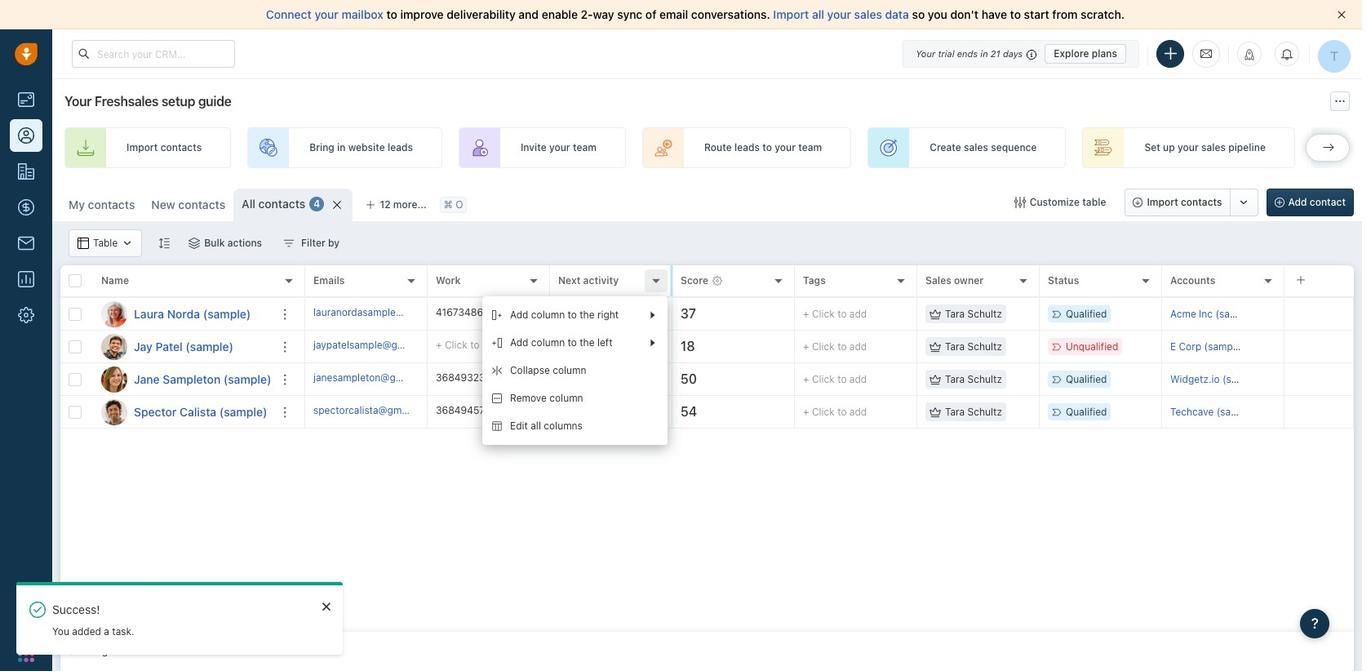 Task type: locate. For each thing, give the bounding box(es) containing it.
1 horizontal spatial in
[[652, 307, 660, 320]]

2 schultz from the top
[[968, 340, 1002, 353]]

sales left data
[[854, 7, 882, 21]]

spector calista (sample) link
[[134, 404, 267, 420]]

add for 54
[[850, 406, 867, 418]]

qualified for 37
[[1066, 308, 1107, 320]]

freshworks switcher image
[[18, 646, 34, 662]]

+ click to add
[[803, 308, 867, 320], [803, 340, 867, 353], [803, 373, 867, 385], [803, 406, 867, 418]]

route leads to your team link
[[642, 127, 852, 168]]

1 qualified from the top
[[1066, 308, 1107, 320]]

add inside button
[[1289, 196, 1307, 208]]

route
[[704, 142, 732, 154]]

import contacts link
[[64, 127, 231, 168]]

2 cell from the top
[[1285, 331, 1354, 362]]

new contacts
[[151, 198, 225, 211]]

add up collapse
[[510, 337, 529, 349]]

(sample) right calista
[[219, 405, 267, 418]]

collapse
[[510, 364, 550, 377]]

(sample) for jane sampleton (sample)
[[224, 372, 271, 386]]

column down + add task
[[553, 364, 587, 377]]

4 inside all contacts 4
[[314, 198, 320, 210]]

4 tara from the top
[[945, 406, 965, 418]]

press space to select this row. row containing jay patel (sample)
[[60, 331, 305, 363]]

tara schultz for 50
[[945, 373, 1002, 385]]

your left the trial
[[916, 48, 936, 58]]

import contacts down set up your sales pipeline link
[[1147, 196, 1223, 208]]

table
[[93, 237, 118, 249]]

your for your trial ends in 21 days
[[916, 48, 936, 58]]

2 j image from the top
[[101, 366, 127, 392]]

3 tara schultz from the top
[[945, 373, 1002, 385]]

add left contact
[[1289, 196, 1307, 208]]

column up columns
[[550, 392, 583, 404]]

sales right create
[[964, 142, 989, 154]]

1 j image from the top
[[101, 333, 127, 360]]

1 vertical spatial 4
[[142, 645, 148, 658]]

1 horizontal spatial import
[[773, 7, 809, 21]]

import contacts inside import contacts link
[[127, 142, 202, 154]]

0 vertical spatial the
[[580, 309, 595, 321]]

table button
[[69, 229, 142, 257]]

2 horizontal spatial import
[[1147, 196, 1179, 208]]

your left the freshsales
[[64, 94, 92, 109]]

column for collapse column
[[553, 364, 587, 377]]

column up the collapse column
[[531, 337, 565, 349]]

your right invite in the top left of the page
[[549, 142, 570, 154]]

6
[[663, 307, 669, 320]]

j image left the jane
[[101, 366, 127, 392]]

of right sync
[[646, 7, 657, 21]]

(sample) right sampleton
[[224, 372, 271, 386]]

connect your mailbox to improve deliverability and enable 2-way sync of email conversations. import all your sales data so you don't have to start from scratch.
[[266, 7, 1125, 21]]

press space to select this row. row containing laura norda (sample)
[[60, 298, 305, 331]]

1 vertical spatial the
[[580, 337, 595, 349]]

4 up filter by
[[314, 198, 320, 210]]

0 vertical spatial of
[[646, 7, 657, 21]]

you
[[52, 625, 69, 637]]

4 schultz from the top
[[968, 406, 1002, 418]]

by
[[328, 237, 340, 249]]

1 horizontal spatial import contacts
[[1147, 196, 1223, 208]]

freshsales
[[95, 94, 159, 109]]

close image
[[322, 602, 331, 611]]

schultz for 37
[[968, 308, 1002, 320]]

1 horizontal spatial 4
[[314, 198, 320, 210]]

0 vertical spatial in
[[981, 48, 988, 58]]

add column to the left
[[510, 337, 613, 349]]

task.
[[112, 625, 134, 637]]

0 vertical spatial j image
[[101, 333, 127, 360]]

filter
[[301, 237, 326, 249]]

click
[[812, 308, 835, 320], [445, 339, 468, 351], [812, 340, 835, 353], [812, 373, 835, 385], [812, 406, 835, 418]]

laura norda (sample) link
[[134, 306, 251, 322]]

1 horizontal spatial days
[[1003, 48, 1023, 58]]

the left right
[[580, 309, 595, 321]]

(sample) up widgetz.io (sample) link
[[1205, 340, 1245, 353]]

the
[[580, 309, 595, 321], [580, 337, 595, 349]]

3 schultz from the top
[[968, 373, 1002, 385]]

menu
[[482, 296, 668, 445]]

add for 37
[[850, 308, 867, 320]]

filter by
[[301, 237, 340, 249]]

3 qualified from the top
[[1066, 406, 1107, 418]]

(sample) for acme inc (sample)
[[1216, 308, 1257, 320]]

s image
[[101, 399, 127, 425]]

showing
[[69, 645, 108, 658]]

1 tara schultz from the top
[[945, 308, 1002, 320]]

qualified
[[1066, 308, 1107, 320], [1066, 373, 1107, 385], [1066, 406, 1107, 418]]

e corp (sample) link
[[1171, 340, 1245, 353]]

0 horizontal spatial 4
[[142, 645, 148, 658]]

import contacts group
[[1125, 189, 1258, 216]]

container_wx8msf4aqz5i3rn1 image inside bulk actions button
[[189, 238, 200, 249]]

tara for 37
[[945, 308, 965, 320]]

in left 21
[[981, 48, 988, 58]]

2 leads from the left
[[735, 142, 760, 154]]

import right conversations.
[[773, 7, 809, 21]]

1 vertical spatial j image
[[101, 366, 127, 392]]

the for left
[[580, 337, 595, 349]]

0 horizontal spatial import contacts
[[127, 142, 202, 154]]

your for your freshsales setup guide
[[64, 94, 92, 109]]

1 horizontal spatial of
[[646, 7, 657, 21]]

j image
[[101, 333, 127, 360], [101, 366, 127, 392]]

press space to select this row. row containing 50
[[305, 363, 1354, 396]]

0 horizontal spatial your
[[64, 94, 92, 109]]

j image for jane sampleton (sample)
[[101, 366, 127, 392]]

enable
[[542, 7, 578, 21]]

0 vertical spatial import contacts
[[127, 142, 202, 154]]

container_wx8msf4aqz5i3rn1 image
[[1015, 197, 1026, 208], [122, 238, 133, 249], [283, 238, 295, 249], [930, 308, 941, 320], [930, 341, 941, 352]]

add for 50
[[850, 373, 867, 385]]

techcave (sample) link
[[1171, 406, 1258, 418]]

grid
[[60, 264, 1354, 632]]

next
[[558, 275, 581, 287]]

2 row group from the left
[[305, 298, 1354, 429]]

patel
[[156, 339, 183, 353]]

1 horizontal spatial team
[[799, 142, 822, 154]]

leads right website
[[388, 142, 413, 154]]

send email image
[[1201, 47, 1212, 61]]

1 horizontal spatial leads
[[735, 142, 760, 154]]

1 horizontal spatial all
[[812, 7, 824, 21]]

+ click to add for 54
[[803, 406, 867, 418]]

contacts down set up your sales pipeline
[[1181, 196, 1223, 208]]

4 right 1–4
[[142, 645, 148, 658]]

1 tara from the top
[[945, 308, 965, 320]]

1 the from the top
[[580, 309, 595, 321]]

calista
[[180, 405, 216, 418]]

in for due in 6 days
[[652, 307, 660, 320]]

0 horizontal spatial in
[[337, 142, 346, 154]]

plans
[[1092, 47, 1118, 59]]

your left data
[[827, 7, 852, 21]]

all contacts 4
[[242, 197, 320, 211]]

your right up
[[1178, 142, 1199, 154]]

(sample) down name column header
[[203, 307, 251, 320]]

days right 6
[[672, 307, 694, 320]]

0 horizontal spatial leads
[[388, 142, 413, 154]]

2-
[[581, 7, 593, 21]]

the for right
[[580, 309, 595, 321]]

1 vertical spatial in
[[337, 142, 346, 154]]

invite your team link
[[459, 127, 626, 168]]

1 vertical spatial qualified
[[1066, 373, 1107, 385]]

press space to select this row. row containing 18
[[305, 331, 1354, 363]]

1 row group from the left
[[60, 298, 305, 429]]

2 qualified from the top
[[1066, 373, 1107, 385]]

contacts right my
[[88, 198, 135, 211]]

2 horizontal spatial sales
[[1202, 142, 1226, 154]]

contacts down setup
[[161, 142, 202, 154]]

2 vertical spatial import
[[1147, 196, 1179, 208]]

1 vertical spatial import
[[127, 142, 158, 154]]

0 vertical spatial qualified
[[1066, 308, 1107, 320]]

widgetz.io
[[1171, 373, 1220, 385]]

task
[[588, 340, 608, 352]]

container_wx8msf4aqz5i3rn1 image
[[78, 238, 89, 249], [189, 238, 200, 249], [558, 308, 570, 320], [558, 373, 570, 385], [930, 373, 941, 385], [930, 406, 941, 418]]

tags
[[803, 275, 826, 287]]

4 cell from the top
[[1285, 396, 1354, 428]]

lauranordasample@gmail.com link
[[313, 305, 452, 323]]

improve
[[400, 7, 444, 21]]

2 horizontal spatial in
[[981, 48, 988, 58]]

1 cell from the top
[[1285, 298, 1354, 330]]

1 vertical spatial days
[[672, 307, 694, 320]]

1 vertical spatial of
[[130, 645, 139, 658]]

the left left
[[580, 337, 595, 349]]

success!
[[52, 602, 100, 616]]

create sales sequence link
[[868, 127, 1067, 168]]

route leads to your team
[[704, 142, 822, 154]]

all right edit
[[531, 420, 541, 432]]

remove column menu item
[[482, 385, 668, 412]]

add up add column to the left
[[510, 309, 529, 321]]

all inside "menu item"
[[531, 420, 541, 432]]

owner
[[954, 275, 984, 287]]

2 the from the top
[[580, 337, 595, 349]]

added
[[72, 625, 101, 637]]

bring in website leads
[[310, 142, 413, 154]]

create sales sequence
[[930, 142, 1037, 154]]

schultz for 18
[[968, 340, 1002, 353]]

name row
[[60, 265, 305, 298]]

0 vertical spatial 4
[[314, 198, 320, 210]]

2 tara from the top
[[945, 340, 965, 353]]

leads inside bring in website leads link
[[388, 142, 413, 154]]

guide
[[198, 94, 231, 109]]

2 vertical spatial in
[[652, 307, 660, 320]]

2 tara schultz from the top
[[945, 340, 1002, 353]]

leads
[[388, 142, 413, 154], [735, 142, 760, 154]]

(sample)
[[203, 307, 251, 320], [1216, 308, 1257, 320], [186, 339, 233, 353], [1205, 340, 1245, 353], [224, 372, 271, 386], [1223, 373, 1263, 385], [219, 405, 267, 418], [1217, 406, 1258, 418]]

2 + click to add from the top
[[803, 340, 867, 353]]

of right 1–4
[[130, 645, 139, 658]]

(sample) for laura norda (sample)
[[203, 307, 251, 320]]

tara for 50
[[945, 373, 965, 385]]

add contact button
[[1267, 189, 1354, 216]]

tara schultz for 18
[[945, 340, 1002, 353]]

in left 6
[[652, 307, 660, 320]]

1 team from the left
[[573, 142, 597, 154]]

1 horizontal spatial sales
[[964, 142, 989, 154]]

collapse column menu item
[[482, 357, 668, 385]]

j image left jay
[[101, 333, 127, 360]]

in right "bring" on the top left of the page
[[337, 142, 346, 154]]

import down your freshsales setup guide
[[127, 142, 158, 154]]

tara
[[945, 308, 965, 320], [945, 340, 965, 353], [945, 373, 965, 385], [945, 406, 965, 418]]

way
[[593, 7, 614, 21]]

1 + click to add from the top
[[803, 308, 867, 320]]

import inside button
[[1147, 196, 1179, 208]]

(sample) down the widgetz.io (sample)
[[1217, 406, 1258, 418]]

0 horizontal spatial days
[[672, 307, 694, 320]]

0 horizontal spatial team
[[573, 142, 597, 154]]

contacts inside button
[[1181, 196, 1223, 208]]

press space to select this row. row
[[60, 298, 305, 331], [305, 298, 1354, 331], [60, 331, 305, 363], [305, 331, 1354, 363], [60, 363, 305, 396], [305, 363, 1354, 396], [60, 396, 305, 429], [305, 396, 1354, 429]]

all
[[812, 7, 824, 21], [531, 420, 541, 432]]

2 vertical spatial qualified
[[1066, 406, 1107, 418]]

status
[[1048, 275, 1079, 287]]

1 vertical spatial your
[[64, 94, 92, 109]]

qualified for 50
[[1066, 373, 1107, 385]]

cell for 18
[[1285, 331, 1354, 362]]

4 tara schultz from the top
[[945, 406, 1002, 418]]

name column header
[[93, 265, 305, 298]]

0 horizontal spatial import
[[127, 142, 158, 154]]

more...
[[393, 198, 427, 211]]

0 vertical spatial your
[[916, 48, 936, 58]]

4 + click to add from the top
[[803, 406, 867, 418]]

all
[[242, 197, 255, 211]]

add contact
[[1289, 196, 1346, 208]]

explore plans link
[[1045, 44, 1127, 63]]

sales owner
[[926, 275, 984, 287]]

explore plans
[[1054, 47, 1118, 59]]

1 schultz from the top
[[968, 308, 1002, 320]]

add
[[850, 308, 867, 320], [482, 339, 500, 351], [850, 340, 867, 353], [850, 373, 867, 385], [850, 406, 867, 418]]

add for add contact
[[1289, 196, 1307, 208]]

corp
[[1179, 340, 1202, 353]]

+ click to add for 50
[[803, 373, 867, 385]]

cell
[[1285, 298, 1354, 330], [1285, 331, 1354, 362], [1285, 363, 1354, 395], [1285, 396, 1354, 428]]

sales left the pipeline
[[1202, 142, 1226, 154]]

+ for 54
[[803, 406, 809, 418]]

column for add column to the right
[[531, 309, 565, 321]]

3 cell from the top
[[1285, 363, 1354, 395]]

days right 21
[[1003, 48, 1023, 58]]

(sample) up jane sampleton (sample) in the bottom of the page
[[186, 339, 233, 353]]

column up add column to the left
[[531, 309, 565, 321]]

cell for 54
[[1285, 396, 1354, 428]]

lauranordasample@gmail.com
[[313, 306, 452, 318]]

1 vertical spatial import contacts
[[1147, 196, 1223, 208]]

+ click to add for 18
[[803, 340, 867, 353]]

contacts right new at the left top of the page
[[178, 198, 225, 211]]

import contacts inside import contacts button
[[1147, 196, 1223, 208]]

3 tara from the top
[[945, 373, 965, 385]]

in
[[981, 48, 988, 58], [337, 142, 346, 154], [652, 307, 660, 320]]

in inside press space to select this row. row
[[652, 307, 660, 320]]

style_myh0__igzzd8unmi image
[[159, 237, 170, 249]]

54
[[681, 404, 697, 419]]

1 horizontal spatial your
[[916, 48, 936, 58]]

acme
[[1171, 308, 1197, 320]]

press space to select this row. row containing 37
[[305, 298, 1354, 331]]

0 horizontal spatial all
[[531, 420, 541, 432]]

all left data
[[812, 7, 824, 21]]

(sample) right inc
[[1216, 308, 1257, 320]]

edit all columns menu item
[[482, 412, 668, 440]]

1 leads from the left
[[388, 142, 413, 154]]

import contacts down setup
[[127, 142, 202, 154]]

e
[[1171, 340, 1177, 353]]

3 + click to add from the top
[[803, 373, 867, 385]]

leads right route
[[735, 142, 760, 154]]

have
[[982, 7, 1007, 21]]

click for 37
[[812, 308, 835, 320]]

add left the task
[[567, 340, 586, 352]]

schultz for 54
[[968, 406, 1002, 418]]

row group
[[60, 298, 305, 429], [305, 298, 1354, 429]]

emails
[[313, 275, 345, 287]]

team inside "link"
[[573, 142, 597, 154]]

1 vertical spatial all
[[531, 420, 541, 432]]

import down up
[[1147, 196, 1179, 208]]

website
[[348, 142, 385, 154]]

l image
[[101, 301, 127, 327]]



Task type: vqa. For each thing, say whether or not it's contained in the screenshot.
completed on the top
no



Task type: describe. For each thing, give the bounding box(es) containing it.
email
[[660, 7, 688, 21]]

remove
[[510, 392, 547, 404]]

candidates!
[[597, 307, 652, 320]]

tara for 18
[[945, 340, 965, 353]]

contacts right all on the top of the page
[[258, 197, 306, 211]]

spectorcalista@gmail.com 3684945781
[[313, 404, 496, 416]]

0 vertical spatial all
[[812, 7, 824, 21]]

setup
[[162, 94, 195, 109]]

my
[[69, 198, 85, 211]]

add inside press space to select this row. row
[[567, 340, 586, 352]]

janesampleton@gmail.com
[[313, 371, 437, 384]]

activity
[[583, 275, 619, 287]]

21
[[991, 48, 1001, 58]]

work
[[436, 275, 461, 287]]

18
[[681, 339, 695, 354]]

12 more... button
[[357, 193, 436, 216]]

widgetz.io (sample)
[[1171, 373, 1263, 385]]

tara schultz for 37
[[945, 308, 1002, 320]]

accounts
[[1171, 275, 1216, 287]]

days inside press space to select this row. row
[[672, 307, 694, 320]]

jaypatelsample@gmail.com link
[[313, 338, 439, 355]]

so
[[912, 7, 925, 21]]

press space to select this row. row containing spector calista (sample)
[[60, 396, 305, 429]]

column for remove column
[[550, 392, 583, 404]]

sales inside set up your sales pipeline link
[[1202, 142, 1226, 154]]

next activity
[[558, 275, 619, 287]]

+ click to add for 37
[[803, 308, 867, 320]]

table
[[1083, 196, 1107, 208]]

widgetz.io (sample) link
[[1171, 373, 1263, 385]]

add column to the right
[[510, 309, 619, 321]]

j image for jay patel (sample)
[[101, 333, 127, 360]]

scratch.
[[1081, 7, 1125, 21]]

37
[[681, 306, 696, 321]]

find
[[574, 307, 594, 320]]

add for 18
[[850, 340, 867, 353]]

laura
[[134, 307, 164, 320]]

qualified for 54
[[1066, 406, 1107, 418]]

invite
[[521, 142, 547, 154]]

container_wx8msf4aqz5i3rn1 image inside table dropdown button
[[122, 238, 133, 249]]

remove column
[[510, 392, 583, 404]]

all contacts link
[[242, 196, 306, 212]]

column for add column to the left
[[531, 337, 565, 349]]

Search your CRM... text field
[[72, 40, 235, 68]]

set up your sales pipeline link
[[1083, 127, 1295, 168]]

filter by button
[[273, 229, 350, 257]]

set up your sales pipeline
[[1145, 142, 1266, 154]]

edit
[[510, 420, 528, 432]]

import for import contacts link
[[127, 142, 158, 154]]

sync
[[617, 7, 643, 21]]

contact
[[1310, 196, 1346, 208]]

jaypatelsample@gmail.com + click to add
[[313, 339, 500, 351]]

spectorcalista@gmail.com
[[313, 404, 435, 416]]

3684932360
[[436, 371, 498, 384]]

close image
[[1338, 11, 1346, 19]]

sales
[[926, 275, 952, 287]]

laura norda (sample)
[[134, 307, 251, 320]]

sales inside create sales sequence 'link'
[[964, 142, 989, 154]]

4167348672
[[436, 306, 495, 318]]

pipeline
[[1229, 142, 1266, 154]]

connect your mailbox link
[[266, 7, 387, 21]]

columns
[[544, 420, 583, 432]]

schultz for 50
[[968, 373, 1002, 385]]

due
[[632, 307, 649, 320]]

your inside "link"
[[549, 142, 570, 154]]

your freshsales setup guide
[[64, 94, 231, 109]]

cell for 50
[[1285, 363, 1354, 395]]

12 more...
[[380, 198, 427, 211]]

0 vertical spatial import
[[773, 7, 809, 21]]

janesampleton@gmail.com link
[[313, 371, 437, 388]]

container_wx8msf4aqz5i3rn1 image inside table dropdown button
[[78, 238, 89, 249]]

tara schultz for 54
[[945, 406, 1002, 418]]

container_wx8msf4aqz5i3rn1 image inside filter by button
[[283, 238, 295, 249]]

leads inside route leads to your team link
[[735, 142, 760, 154]]

ends
[[957, 48, 978, 58]]

(sample) up techcave (sample) link
[[1223, 373, 1263, 385]]

+ for 37
[[803, 308, 809, 320]]

press space to select this row. row containing 54
[[305, 396, 1354, 429]]

tara for 54
[[945, 406, 965, 418]]

add for add column to the left
[[510, 337, 529, 349]]

cell for 37
[[1285, 298, 1354, 330]]

janesampleton@gmail.com 3684932360
[[313, 371, 498, 384]]

2 team from the left
[[799, 142, 822, 154]]

techcave (sample)
[[1171, 406, 1258, 418]]

your right route
[[775, 142, 796, 154]]

start
[[1024, 7, 1050, 21]]

actions
[[228, 237, 262, 249]]

left
[[597, 337, 613, 349]]

bring
[[310, 142, 335, 154]]

(sample) for jay patel (sample)
[[186, 339, 233, 353]]

click for 54
[[812, 406, 835, 418]]

0 horizontal spatial of
[[130, 645, 139, 658]]

import for import contacts button
[[1147, 196, 1179, 208]]

+ for 18
[[803, 340, 809, 353]]

jane
[[134, 372, 160, 386]]

click for 18
[[812, 340, 835, 353]]

customize table button
[[1004, 189, 1117, 216]]

click for 50
[[812, 373, 835, 385]]

menu containing add column to the right
[[482, 296, 668, 445]]

grid containing 37
[[60, 264, 1354, 632]]

find candidates!
[[574, 307, 652, 320]]

sequence
[[991, 142, 1037, 154]]

(sample) for spector calista (sample)
[[219, 405, 267, 418]]

jay patel (sample) link
[[134, 338, 233, 355]]

⌘
[[444, 199, 453, 211]]

sampleton
[[163, 372, 221, 386]]

norda
[[167, 307, 200, 320]]

+ for 50
[[803, 373, 809, 385]]

customize
[[1030, 196, 1080, 208]]

row group containing laura norda (sample)
[[60, 298, 305, 429]]

spectorcalista@gmail.com link
[[313, 403, 435, 421]]

container_wx8msf4aqz5i3rn1 image inside customize table button
[[1015, 197, 1026, 208]]

inc
[[1199, 308, 1213, 320]]

import contacts for import contacts link
[[127, 142, 202, 154]]

right
[[597, 309, 619, 321]]

o
[[456, 199, 463, 211]]

row group containing 37
[[305, 298, 1354, 429]]

unqualified
[[1066, 340, 1119, 353]]

12
[[380, 198, 391, 211]]

score
[[681, 275, 709, 287]]

up
[[1163, 142, 1175, 154]]

import contacts for import contacts button
[[1147, 196, 1223, 208]]

showing 1–4 of 4
[[69, 645, 148, 658]]

50
[[681, 372, 697, 386]]

in for bring in website leads
[[337, 142, 346, 154]]

due in 6 days
[[632, 307, 694, 320]]

spector calista (sample)
[[134, 405, 267, 418]]

mailbox
[[342, 7, 384, 21]]

deliverability
[[447, 7, 516, 21]]

0 horizontal spatial sales
[[854, 7, 882, 21]]

press space to select this row. row containing jane sampleton (sample)
[[60, 363, 305, 396]]

bulk actions
[[204, 237, 262, 249]]

bulk
[[204, 237, 225, 249]]

(sample) for e corp (sample)
[[1205, 340, 1245, 353]]

import contacts button
[[1125, 189, 1231, 216]]

your left mailbox
[[315, 7, 339, 21]]

new
[[151, 198, 175, 211]]

0 vertical spatial days
[[1003, 48, 1023, 58]]

1–4
[[111, 645, 127, 658]]

add for add column to the right
[[510, 309, 529, 321]]

jaypatelsample@gmail.com
[[313, 339, 439, 351]]



